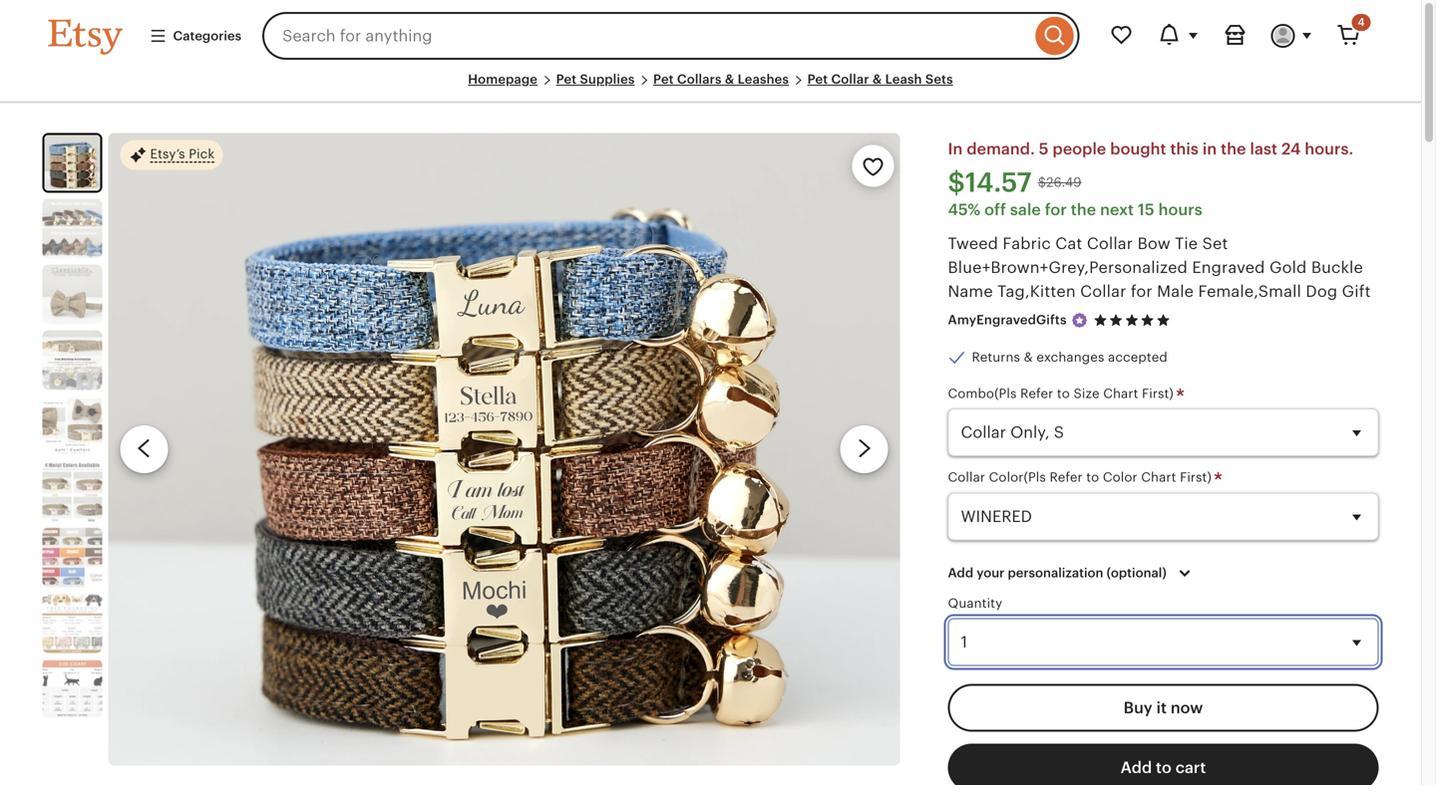 Task type: vqa. For each thing, say whether or not it's contained in the screenshot.
🎁
no



Task type: describe. For each thing, give the bounding box(es) containing it.
add for add your personalization (optional)
[[948, 566, 973, 581]]

0 vertical spatial chart
[[1103, 386, 1138, 401]]

1 vertical spatial refer
[[1050, 470, 1083, 485]]

45%
[[948, 201, 981, 219]]

supplies
[[580, 72, 635, 87]]

etsy's pick button
[[120, 139, 223, 171]]

demand.
[[967, 140, 1035, 158]]

name
[[948, 283, 993, 301]]

2 horizontal spatial &
[[1024, 350, 1033, 365]]

last
[[1250, 140, 1278, 158]]

4 link
[[1325, 12, 1373, 60]]

color
[[1103, 470, 1138, 485]]

exchanges
[[1037, 350, 1105, 365]]

size
[[1074, 386, 1100, 401]]

engraved
[[1192, 259, 1265, 277]]

cat
[[1055, 235, 1083, 253]]

quantity
[[948, 596, 1003, 611]]

pet collar & leash sets link
[[807, 72, 953, 87]]

returns & exchanges accepted
[[972, 350, 1168, 365]]

1 horizontal spatial tweed fabric cat collar bow tie set image 1 image
[[108, 133, 900, 767]]

Search for anything text field
[[262, 12, 1031, 60]]

pet for pet collars & leashes
[[653, 72, 674, 87]]

tweed fabric cat collar bow tie set blue+brown+grey,personalized engraved gold buckle name tag,kitten collar for male female,small dog gift
[[948, 235, 1371, 301]]

15
[[1138, 201, 1155, 219]]

pet supplies
[[556, 72, 635, 87]]

fabric
[[1003, 235, 1051, 253]]

tweed fabric cat collar bow tie set image 3 image
[[42, 265, 102, 325]]

0 horizontal spatial the
[[1071, 201, 1096, 219]]

female,small
[[1198, 283, 1301, 301]]

tweed
[[948, 235, 998, 253]]

none search field inside categories banner
[[262, 12, 1080, 60]]

tweed fabric cat collar bow tie set image 8 image
[[42, 594, 102, 654]]

add to cart button
[[948, 744, 1379, 786]]

$26.49
[[1038, 175, 1082, 190]]

24
[[1282, 140, 1301, 158]]

gold
[[1270, 259, 1307, 277]]

categories banner
[[12, 0, 1409, 72]]

accepted
[[1108, 350, 1168, 365]]

pick
[[189, 147, 215, 162]]

in
[[1203, 140, 1217, 158]]

bow
[[1138, 235, 1171, 253]]

bought
[[1110, 140, 1166, 158]]

1 horizontal spatial chart
[[1141, 470, 1176, 485]]

cart
[[1176, 759, 1206, 777]]

1 horizontal spatial the
[[1221, 140, 1246, 158]]

blue+brown+grey,personalized
[[948, 259, 1188, 277]]

tweed fabric cat collar bow tie set image 2 image
[[42, 199, 102, 259]]

& for leashes
[[725, 72, 734, 87]]

$14.57 $26.49
[[948, 167, 1082, 198]]

add to cart
[[1121, 759, 1206, 777]]

collar color(pls refer to color chart first)
[[948, 470, 1215, 485]]

people
[[1053, 140, 1106, 158]]

collar left the leash
[[831, 72, 869, 87]]

collar up the "star_seller" icon
[[1080, 283, 1126, 301]]

etsy's
[[150, 147, 185, 162]]

0 horizontal spatial tweed fabric cat collar bow tie set image 1 image
[[44, 135, 100, 191]]

set
[[1202, 235, 1228, 253]]

pet collars & leashes link
[[653, 72, 789, 87]]

tie
[[1175, 235, 1198, 253]]

categories
[[173, 28, 241, 43]]

dog
[[1306, 283, 1338, 301]]

$14.57
[[948, 167, 1032, 198]]

male
[[1157, 283, 1194, 301]]

next
[[1100, 201, 1134, 219]]

1 vertical spatial to
[[1086, 470, 1099, 485]]

& for leash
[[872, 72, 882, 87]]

menu bar containing homepage
[[48, 72, 1373, 103]]

buy it now
[[1124, 700, 1203, 718]]

pet for pet supplies
[[556, 72, 577, 87]]



Task type: locate. For each thing, give the bounding box(es) containing it.
2 horizontal spatial to
[[1156, 759, 1172, 777]]

hours.
[[1305, 140, 1354, 158]]

refer
[[1020, 386, 1053, 401], [1050, 470, 1083, 485]]

& right returns
[[1024, 350, 1033, 365]]

5
[[1039, 140, 1049, 158]]

buckle
[[1311, 259, 1363, 277]]

for left male
[[1131, 283, 1153, 301]]

pet right the leashes
[[807, 72, 828, 87]]

0 vertical spatial for
[[1045, 201, 1067, 219]]

buy
[[1124, 700, 1153, 718]]

(optional)
[[1107, 566, 1167, 581]]

star_seller image
[[1071, 312, 1089, 330]]

1 horizontal spatial to
[[1086, 470, 1099, 485]]

hours
[[1159, 201, 1203, 219]]

collar
[[831, 72, 869, 87], [1087, 235, 1133, 253], [1080, 283, 1126, 301], [948, 470, 985, 485]]

tweed fabric cat collar bow tie set image 6 image
[[42, 462, 102, 522]]

None search field
[[262, 12, 1080, 60]]

pet supplies link
[[556, 72, 635, 87]]

add
[[948, 566, 973, 581], [1121, 759, 1152, 777]]

add your personalization (optional)
[[948, 566, 1167, 581]]

menu bar
[[48, 72, 1373, 103]]

45% off sale for the next 15 hours
[[948, 201, 1203, 219]]

0 horizontal spatial add
[[948, 566, 973, 581]]

collars
[[677, 72, 722, 87]]

categories button
[[134, 18, 256, 54]]

amyengravedgifts
[[948, 313, 1067, 328]]

collar down next
[[1087, 235, 1133, 253]]

now
[[1171, 700, 1203, 718]]

for down $26.49
[[1045, 201, 1067, 219]]

add inside dropdown button
[[948, 566, 973, 581]]

in demand. 5 people bought this in the last 24 hours.
[[948, 140, 1354, 158]]

0 vertical spatial the
[[1221, 140, 1246, 158]]

0 horizontal spatial for
[[1045, 201, 1067, 219]]

chart right color
[[1141, 470, 1176, 485]]

0 vertical spatial add
[[948, 566, 973, 581]]

first) right color
[[1180, 470, 1212, 485]]

pet for pet collar & leash sets
[[807, 72, 828, 87]]

sets
[[925, 72, 953, 87]]

combo(pls
[[948, 386, 1017, 401]]

collar left color(pls at the right bottom
[[948, 470, 985, 485]]

returns
[[972, 350, 1020, 365]]

first) down accepted
[[1142, 386, 1174, 401]]

your
[[977, 566, 1005, 581]]

the
[[1221, 140, 1246, 158], [1071, 201, 1096, 219]]

the right in
[[1221, 140, 1246, 158]]

add for add to cart
[[1121, 759, 1152, 777]]

to left color
[[1086, 470, 1099, 485]]

1 vertical spatial the
[[1071, 201, 1096, 219]]

gift
[[1342, 283, 1371, 301]]

0 horizontal spatial first)
[[1142, 386, 1174, 401]]

to inside button
[[1156, 759, 1172, 777]]

0 vertical spatial first)
[[1142, 386, 1174, 401]]

tweed fabric cat collar bow tie set image 9 image
[[42, 660, 102, 720]]

1 horizontal spatial pet
[[653, 72, 674, 87]]

0 vertical spatial refer
[[1020, 386, 1053, 401]]

& left the leash
[[872, 72, 882, 87]]

amyengravedgifts link
[[948, 313, 1067, 328]]

personalization
[[1008, 566, 1104, 581]]

add left your at the bottom of page
[[948, 566, 973, 581]]

the left next
[[1071, 201, 1096, 219]]

pet left collars
[[653, 72, 674, 87]]

pet
[[556, 72, 577, 87], [653, 72, 674, 87], [807, 72, 828, 87]]

to
[[1057, 386, 1070, 401], [1086, 470, 1099, 485], [1156, 759, 1172, 777]]

this
[[1170, 140, 1199, 158]]

add inside button
[[1121, 759, 1152, 777]]

chart
[[1103, 386, 1138, 401], [1141, 470, 1176, 485]]

pet collars & leashes
[[653, 72, 789, 87]]

for inside tweed fabric cat collar bow tie set blue+brown+grey,personalized engraved gold buckle name tag,kitten collar for male female,small dog gift
[[1131, 283, 1153, 301]]

1 vertical spatial chart
[[1141, 470, 1176, 485]]

homepage
[[468, 72, 538, 87]]

0 horizontal spatial chart
[[1103, 386, 1138, 401]]

chart right size
[[1103, 386, 1138, 401]]

leashes
[[738, 72, 789, 87]]

0 vertical spatial to
[[1057, 386, 1070, 401]]

pet collar & leash sets
[[807, 72, 953, 87]]

tag,kitten
[[998, 283, 1076, 301]]

&
[[725, 72, 734, 87], [872, 72, 882, 87], [1024, 350, 1033, 365]]

tweed fabric cat collar bow tie set image 7 image
[[42, 528, 102, 588]]

2 pet from the left
[[653, 72, 674, 87]]

sale
[[1010, 201, 1041, 219]]

1 horizontal spatial first)
[[1180, 470, 1212, 485]]

leash
[[885, 72, 922, 87]]

to left size
[[1057, 386, 1070, 401]]

2 horizontal spatial pet
[[807, 72, 828, 87]]

refer down returns & exchanges accepted
[[1020, 386, 1053, 401]]

1 horizontal spatial add
[[1121, 759, 1152, 777]]

add left cart
[[1121, 759, 1152, 777]]

first)
[[1142, 386, 1174, 401], [1180, 470, 1212, 485]]

in
[[948, 140, 963, 158]]

0 horizontal spatial &
[[725, 72, 734, 87]]

refer right color(pls at the right bottom
[[1050, 470, 1083, 485]]

tweed fabric cat collar bow tie set image 4 image
[[42, 331, 102, 391]]

0 horizontal spatial pet
[[556, 72, 577, 87]]

1 vertical spatial add
[[1121, 759, 1152, 777]]

1 pet from the left
[[556, 72, 577, 87]]

to left cart
[[1156, 759, 1172, 777]]

it
[[1156, 700, 1167, 718]]

2 vertical spatial to
[[1156, 759, 1172, 777]]

off
[[984, 201, 1006, 219]]

buy it now button
[[948, 685, 1379, 733]]

tweed fabric cat collar bow tie set image 5 image
[[42, 397, 102, 456]]

1 vertical spatial first)
[[1180, 470, 1212, 485]]

add your personalization (optional) button
[[933, 553, 1212, 595]]

1 vertical spatial for
[[1131, 283, 1153, 301]]

for
[[1045, 201, 1067, 219], [1131, 283, 1153, 301]]

color(pls
[[989, 470, 1046, 485]]

& right collars
[[725, 72, 734, 87]]

etsy's pick
[[150, 147, 215, 162]]

pet left supplies
[[556, 72, 577, 87]]

3 pet from the left
[[807, 72, 828, 87]]

4
[[1358, 16, 1365, 28]]

1 horizontal spatial &
[[872, 72, 882, 87]]

combo(pls refer to size chart first)
[[948, 386, 1177, 401]]

1 horizontal spatial for
[[1131, 283, 1153, 301]]

homepage link
[[468, 72, 538, 87]]

tweed fabric cat collar bow tie set image 1 image
[[108, 133, 900, 767], [44, 135, 100, 191]]

0 horizontal spatial to
[[1057, 386, 1070, 401]]



